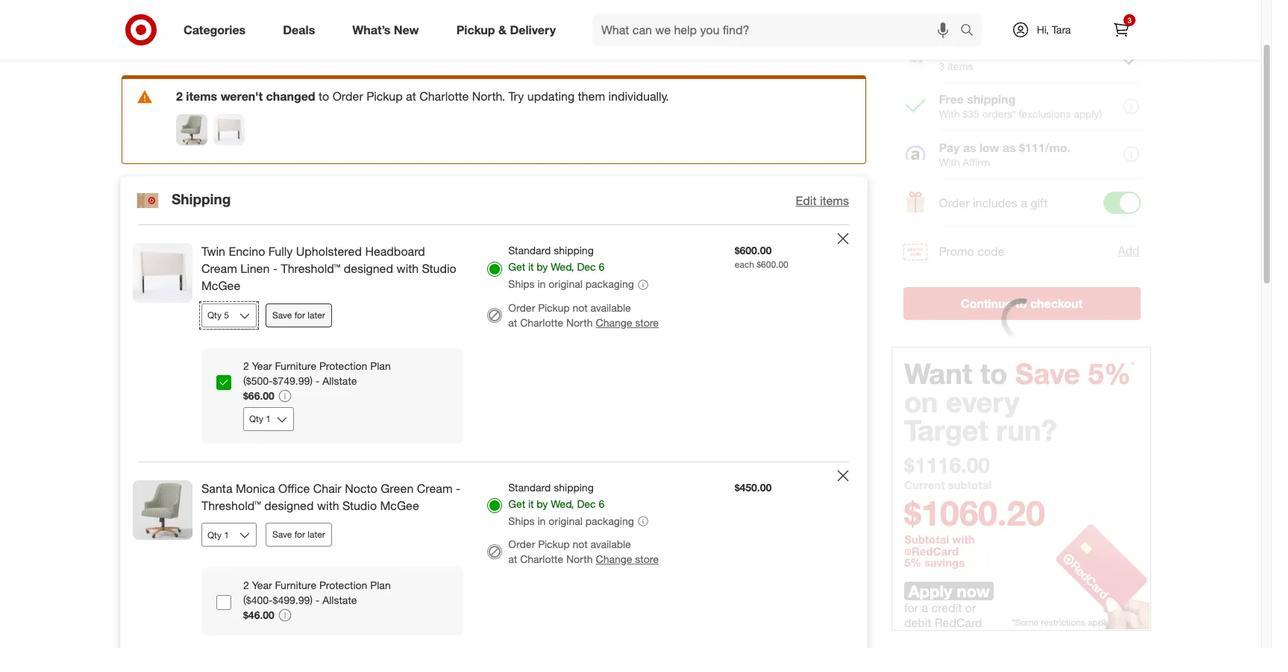 Task type: describe. For each thing, give the bounding box(es) containing it.
mcgee for green
[[380, 498, 419, 513]]

*some
[[1012, 617, 1039, 628]]

nocto
[[345, 481, 377, 496]]

apply)
[[1074, 107, 1103, 120]]

target
[[904, 413, 988, 447]]

promo
[[939, 244, 975, 259]]

continue to checkout button
[[904, 287, 1141, 320]]

edit items
[[796, 193, 849, 208]]

add
[[1118, 243, 1140, 258]]

2 vertical spatial with
[[952, 533, 975, 547]]

new
[[394, 22, 419, 37]]

twin encino fully upholstered headboard cream linen - threshold™ designed with studio mcgee
[[201, 244, 456, 293]]

protection for $749.99)
[[319, 359, 367, 372]]

save for later for second save for later button
[[272, 529, 325, 541]]

service plan checkbox for 2 year furniture protection plan ($500-$749.99) - allstate
[[216, 375, 231, 390]]

allstate for $499.99)
[[322, 594, 357, 607]]

categories link
[[171, 13, 264, 46]]

packaging for santa monica office chair nocto green cream - threshold™ designed with studio mcgee
[[586, 515, 634, 527]]

edit items button
[[796, 192, 849, 209]]

hi,
[[1037, 23, 1049, 36]]

promo code
[[939, 244, 1005, 259]]

edit
[[796, 193, 817, 208]]

0
[[509, 562, 515, 575]]

0 vertical spatial redcard
[[912, 545, 959, 559]]

0 items changed to order pickup at charlotte north.
[[509, 562, 721, 589]]

want
[[904, 356, 972, 391]]

cream inside santa monica office chair nocto green cream - threshold™ designed with studio mcgee
[[417, 481, 453, 496]]

to inside button
[[1016, 296, 1027, 311]]

($500-
[[243, 374, 273, 387]]

3
[[1128, 16, 1132, 25]]

2 year furniture protection plan ($400-$499.99) - allstate
[[243, 579, 391, 607]]

shipping for twin encino fully upholstered headboard cream linen - threshold™ designed with studio mcgee
[[554, 244, 594, 257]]

plan for 2 year furniture protection plan ($500-$749.99) - allstate
[[370, 359, 391, 372]]

in for santa monica office chair nocto green cream - threshold™ designed with studio mcgee
[[538, 515, 546, 527]]

original for santa monica office chair nocto green cream - threshold™ designed with studio mcgee
[[549, 515, 583, 527]]

furniture for $499.99)
[[275, 579, 316, 592]]

$46.00
[[243, 609, 274, 622]]

protection for $499.99)
[[319, 579, 367, 592]]

0 vertical spatial $600.00
[[735, 244, 772, 257]]

service plan checkbox for 2 year furniture protection plan ($400-$499.99) - allstate
[[216, 595, 231, 610]]

$66.00
[[243, 389, 274, 402]]

what's
[[352, 22, 391, 37]]

twin encino fully upholstered headboard cream linen - threshold™ designed with studio mcgee link
[[201, 243, 464, 295]]

0 vertical spatial changed
[[266, 89, 315, 104]]

with inside free shipping with $35 orders* (exclusions apply)
[[939, 107, 960, 120]]

checkout
[[1031, 296, 1083, 311]]

not available radio
[[487, 308, 502, 323]]

add button
[[1117, 242, 1141, 261]]

twin
[[201, 244, 225, 259]]

order pickup not available at charlotte north change store for santa monica office chair nocto green cream - threshold™ designed with studio mcgee
[[508, 538, 659, 566]]

&
[[498, 22, 507, 37]]

ships in original packaging for santa monica office chair nocto green cream - threshold™ designed with studio mcgee
[[508, 515, 637, 527]]

change store button for twin encino fully upholstered headboard cream linen - threshold™ designed with studio mcgee
[[596, 315, 659, 330]]

0 vertical spatial north.
[[472, 89, 505, 104]]

apply now for a credit or debit redcard
[[904, 581, 990, 631]]

0 vertical spatial 5%
[[1088, 356, 1131, 391]]

hi, tara
[[1037, 23, 1071, 36]]

cart item ready to fulfill group containing twin encino fully upholstered headboard cream linen - threshold™ designed with studio mcgee
[[121, 226, 867, 462]]

current
[[904, 478, 945, 492]]

individually.
[[608, 89, 669, 104]]

deals
[[283, 22, 315, 37]]

2 save for later button from the top
[[266, 523, 332, 547]]

it for santa monica office chair nocto green cream - threshold™ designed with studio mcgee
[[528, 497, 534, 510]]

1 as from the left
[[963, 140, 977, 155]]

affirm
[[963, 156, 991, 168]]

*some restrictions apply.
[[1012, 617, 1111, 628]]

designed for chair
[[264, 498, 314, 513]]

1 vertical spatial $600.00
[[757, 259, 789, 270]]

on every target run?
[[904, 385, 1057, 447]]

furniture for $749.99)
[[275, 359, 316, 372]]

low
[[980, 140, 1000, 155]]

pay
[[939, 140, 960, 155]]

weren't
[[221, 89, 263, 104]]

not for santa monica office chair nocto green cream - threshold™ designed with studio mcgee
[[573, 538, 588, 551]]

studio for nocto
[[343, 498, 377, 513]]

deals link
[[270, 13, 334, 46]]

continue
[[961, 296, 1013, 311]]

search
[[954, 24, 989, 38]]

year for $749.99)
[[252, 359, 272, 372]]

santa monica office chair nocto green cream - threshold™ designed with studio mcgee link
[[201, 480, 464, 514]]

order summary
[[904, 7, 1032, 28]]

delivery
[[510, 22, 556, 37]]

santa monica office chair nocto green cream - threshold™ designed with studio mcgee
[[201, 481, 461, 513]]

subtotal
[[904, 533, 949, 547]]

monica
[[236, 481, 275, 496]]

available for santa monica office chair nocto green cream - threshold™ designed with studio mcgee
[[591, 538, 631, 551]]

$450.00
[[735, 481, 772, 494]]

$1,116.00
[[129, 36, 191, 53]]

it for twin encino fully upholstered headboard cream linen - threshold™ designed with studio mcgee
[[528, 261, 534, 273]]

$1116.00 current subtotal $1060.20
[[904, 452, 1045, 534]]

or
[[965, 601, 976, 616]]

0 vertical spatial for
[[294, 309, 305, 321]]

order pickup not available at charlotte north change store for twin encino fully upholstered headboard cream linen - threshold™ designed with studio mcgee
[[508, 301, 659, 329]]

save for later for 1st save for later button from the top
[[272, 309, 325, 321]]

threshold™ for encino
[[281, 261, 340, 276]]

1 vertical spatial save
[[1015, 356, 1080, 391]]

later for second save for later button
[[308, 529, 325, 541]]

subtotal with
[[904, 533, 978, 547]]

redcard inside apply now for a credit or debit redcard
[[935, 616, 982, 631]]

gift
[[1031, 196, 1048, 211]]

restrictions
[[1041, 617, 1085, 628]]

not for twin encino fully upholstered headboard cream linen - threshold™ designed with studio mcgee
[[573, 301, 588, 314]]

what's new link
[[340, 13, 438, 46]]

want to save 5% *
[[904, 356, 1135, 391]]

with for nocto
[[317, 498, 339, 513]]

free
[[939, 92, 964, 107]]

shipping
[[172, 191, 231, 208]]

not available radio
[[487, 545, 502, 560]]

with inside pay as low as $111/mo. with affirm
[[939, 156, 960, 168]]

for inside apply now for a credit or debit redcard
[[904, 601, 919, 616]]

studio for headboard
[[422, 261, 456, 276]]

allstate for $749.99)
[[322, 374, 357, 387]]

2 for 2 year furniture protection plan ($400-$499.99) - allstate
[[243, 579, 249, 592]]

twin encino fully upholstered headboard cream linen - threshold&#8482; designed with studio mcgee image
[[213, 114, 245, 146]]

pickup & delivery link
[[444, 13, 575, 46]]

linen
[[240, 261, 270, 276]]

threshold™ for monica
[[201, 498, 261, 513]]

2 items weren't changed to order pickup at charlotte north. try updating them individually.
[[176, 89, 669, 104]]

items for 0
[[518, 562, 543, 575]]

them
[[578, 89, 605, 104]]

1 vertical spatial 5%
[[904, 556, 921, 570]]

0 horizontal spatial subtotal
[[195, 36, 250, 53]]

apply
[[908, 581, 952, 601]]

2 as from the left
[[1003, 140, 1016, 155]]

ships in original packaging for twin encino fully upholstered headboard cream linen - threshold™ designed with studio mcgee
[[508, 278, 637, 290]]

office
[[278, 481, 310, 496]]

wed, for twin encino fully upholstered headboard cream linen - threshold™ designed with studio mcgee
[[551, 261, 574, 273]]

shipping inside free shipping with $35 orders* (exclusions apply)
[[968, 92, 1016, 107]]

upholstered
[[296, 244, 362, 259]]

standard for twin encino fully upholstered headboard cream linen - threshold™ designed with studio mcgee
[[508, 244, 551, 257]]

get for twin encino fully upholstered headboard cream linen - threshold™ designed with studio mcgee
[[508, 261, 525, 273]]



Task type: locate. For each thing, give the bounding box(es) containing it.
later down twin encino fully upholstered headboard cream linen - threshold™ designed with studio mcgee
[[308, 309, 325, 321]]

ships in original packaging
[[508, 278, 637, 290], [508, 515, 637, 527]]

1 order pickup not available at charlotte north change store from the top
[[508, 301, 659, 329]]

0 vertical spatial save for later
[[272, 309, 325, 321]]

1 horizontal spatial changed
[[546, 562, 587, 575]]

save down office
[[272, 529, 292, 541]]

items left weren't
[[186, 89, 217, 104]]

1 vertical spatial for
[[294, 529, 305, 541]]

dec for santa monica office chair nocto green cream - threshold™ designed with studio mcgee
[[577, 497, 596, 510]]

changed right weren't
[[266, 89, 315, 104]]

0 vertical spatial dec
[[577, 261, 596, 273]]

1 horizontal spatial designed
[[344, 261, 393, 276]]

- inside twin encino fully upholstered headboard cream linen - threshold™ designed with studio mcgee
[[273, 261, 278, 276]]

0 horizontal spatial north.
[[472, 89, 505, 104]]

1 horizontal spatial mcgee
[[380, 498, 419, 513]]

service plan checkbox left ($500-
[[216, 375, 231, 390]]

green
[[381, 481, 414, 496]]

year up ($500-
[[252, 359, 272, 372]]

1 furniture from the top
[[275, 359, 316, 372]]

0 vertical spatial mcgee
[[201, 278, 240, 293]]

- for $499.99)
[[316, 594, 320, 607]]

north for santa monica office chair nocto green cream - threshold™ designed with studio mcgee
[[566, 553, 593, 566]]

0 vertical spatial 6
[[599, 261, 605, 273]]

2 in from the top
[[538, 515, 546, 527]]

debit
[[904, 616, 931, 631]]

by
[[537, 261, 548, 273], [537, 497, 548, 510]]

santa monica office chair nocto green cream - threshold&#8482; designed with studio mcgee image left santa
[[133, 480, 193, 540]]

year for $499.99)
[[252, 579, 272, 592]]

2 for 2 items weren't changed to order pickup at charlotte north. try updating them individually.
[[176, 89, 183, 104]]

save down the fully at the left top of page
[[272, 309, 292, 321]]

2 north from the top
[[566, 553, 593, 566]]

redcard
[[912, 545, 959, 559], [935, 616, 982, 631]]

1 vertical spatial designed
[[264, 498, 314, 513]]

- right $749.99)
[[316, 374, 320, 387]]

1 horizontal spatial with
[[397, 261, 419, 276]]

items inside dropdown button
[[820, 193, 849, 208]]

1 horizontal spatial cream
[[417, 481, 453, 496]]

2 plan from the top
[[370, 579, 391, 592]]

get
[[508, 261, 525, 273], [508, 497, 525, 510]]

now
[[957, 581, 990, 601]]

store for santa monica office chair nocto green cream - threshold™ designed with studio mcgee
[[635, 553, 659, 566]]

2 year furniture protection plan ($500-$749.99) - allstate
[[243, 359, 391, 387]]

2 year from the top
[[252, 579, 272, 592]]

0 vertical spatial original
[[549, 278, 583, 290]]

2 ships in original packaging from the top
[[508, 515, 637, 527]]

items right 0
[[518, 562, 543, 575]]

santa monica office chair nocto green cream - threshold&#8482; designed with studio mcgee image
[[176, 114, 207, 146], [133, 480, 193, 540]]

6 for santa monica office chair nocto green cream - threshold™ designed with studio mcgee
[[599, 497, 605, 510]]

mcgee for cream
[[201, 278, 240, 293]]

1 it from the top
[[528, 261, 534, 273]]

2 down $1,116.00 subtotal in the top of the page
[[176, 89, 183, 104]]

cream right green
[[417, 481, 453, 496]]

1 available from the top
[[591, 301, 631, 314]]

1 horizontal spatial a
[[1021, 196, 1028, 211]]

items right the "edit" at top right
[[820, 193, 849, 208]]

2 vertical spatial shipping
[[554, 481, 594, 494]]

continue to checkout
[[961, 296, 1083, 311]]

0 vertical spatial cream
[[201, 261, 237, 276]]

cream
[[201, 261, 237, 276], [417, 481, 453, 496]]

2 standard from the top
[[508, 481, 551, 494]]

0 horizontal spatial cream
[[201, 261, 237, 276]]

1 not from the top
[[573, 301, 588, 314]]

1 horizontal spatial studio
[[422, 261, 456, 276]]

0 vertical spatial not
[[573, 301, 588, 314]]

0 vertical spatial save
[[272, 309, 292, 321]]

headboard
[[365, 244, 425, 259]]

2 vertical spatial save
[[272, 529, 292, 541]]

1 vertical spatial items
[[820, 193, 849, 208]]

1 horizontal spatial north.
[[509, 577, 538, 589]]

6 for twin encino fully upholstered headboard cream linen - threshold™ designed with studio mcgee
[[599, 261, 605, 273]]

0 vertical spatial order pickup not available at charlotte north change store
[[508, 301, 659, 329]]

0 vertical spatial ships
[[508, 278, 535, 290]]

What can we help you find? suggestions appear below search field
[[592, 13, 964, 46]]

1 ships in original packaging from the top
[[508, 278, 637, 290]]

0 vertical spatial available
[[591, 301, 631, 314]]

2 store from the top
[[635, 553, 659, 566]]

items for 2
[[186, 89, 217, 104]]

1 vertical spatial cream
[[417, 481, 453, 496]]

as
[[963, 140, 977, 155], [1003, 140, 1016, 155]]

includes
[[973, 196, 1018, 211]]

2 change store button from the top
[[596, 552, 659, 567]]

charlotte inside 0 items changed to order pickup at charlotte north.
[[678, 562, 721, 575]]

2 change from the top
[[596, 553, 632, 566]]

search button
[[954, 13, 989, 49]]

($400-
[[243, 594, 273, 607]]

1 vertical spatial not
[[573, 538, 588, 551]]

0 vertical spatial north
[[566, 316, 593, 329]]

1 vertical spatial north.
[[509, 577, 538, 589]]

changed
[[266, 89, 315, 104], [546, 562, 587, 575]]

furniture inside "2 year furniture protection plan ($500-$749.99) - allstate"
[[275, 359, 316, 372]]

(exclusions
[[1020, 107, 1071, 120]]

studio down headboard
[[422, 261, 456, 276]]

2 order pickup not available at charlotte north change store from the top
[[508, 538, 659, 566]]

with down headboard
[[397, 261, 419, 276]]

2 vertical spatial for
[[904, 601, 919, 616]]

1 wed, from the top
[[551, 261, 574, 273]]

for down office
[[294, 529, 305, 541]]

what's new
[[352, 22, 419, 37]]

2 not from the top
[[573, 538, 588, 551]]

designed down office
[[264, 498, 314, 513]]

$35
[[963, 107, 980, 120]]

1 vertical spatial save for later button
[[266, 523, 332, 547]]

store
[[635, 316, 659, 329], [635, 553, 659, 566]]

with inside twin encino fully upholstered headboard cream linen - threshold™ designed with studio mcgee
[[397, 261, 419, 276]]

with down free
[[939, 107, 960, 120]]

2 get from the top
[[508, 497, 525, 510]]

1 vertical spatial save for later
[[272, 529, 325, 541]]

2 vertical spatial items
[[518, 562, 543, 575]]

3 link
[[1105, 13, 1138, 46]]

threshold™ inside santa monica office chair nocto green cream - threshold™ designed with studio mcgee
[[201, 498, 261, 513]]

designed down headboard
[[344, 261, 393, 276]]

redcard up apply
[[912, 545, 959, 559]]

change store button for santa monica office chair nocto green cream - threshold™ designed with studio mcgee
[[596, 552, 659, 567]]

1 plan from the top
[[370, 359, 391, 372]]

1 6 from the top
[[599, 261, 605, 273]]

1 vertical spatial change store button
[[596, 552, 659, 567]]

with inside santa monica office chair nocto green cream - threshold™ designed with studio mcgee
[[317, 498, 339, 513]]

2 6 from the top
[[599, 497, 605, 510]]

2 by from the top
[[537, 497, 548, 510]]

north. left try
[[472, 89, 505, 104]]

allstate inside "2 year furniture protection plan ($500-$749.99) - allstate"
[[322, 374, 357, 387]]

2 packaging from the top
[[586, 515, 634, 527]]

1 vertical spatial ships
[[508, 515, 535, 527]]

2 ships from the top
[[508, 515, 535, 527]]

0 vertical spatial protection
[[319, 359, 367, 372]]

get for santa monica office chair nocto green cream - threshold™ designed with studio mcgee
[[508, 497, 525, 510]]

2
[[176, 89, 183, 104], [243, 359, 249, 372], [243, 579, 249, 592]]

allstate inside 2 year furniture protection plan ($400-$499.99) - allstate
[[322, 594, 357, 607]]

2 dec from the top
[[577, 497, 596, 510]]

save for later
[[272, 309, 325, 321], [272, 529, 325, 541]]

2 later from the top
[[308, 529, 325, 541]]

5% savings
[[904, 556, 965, 570]]

$600.00 right each
[[757, 259, 789, 270]]

1 store from the top
[[635, 316, 659, 329]]

standard shipping get it by wed, dec 6 for santa monica office chair nocto green cream - threshold™ designed with studio mcgee
[[508, 481, 605, 510]]

a inside apply now for a credit or debit redcard
[[922, 601, 928, 616]]

0 vertical spatial save for later button
[[266, 304, 332, 327]]

save for later button down twin encino fully upholstered headboard cream linen - threshold™ designed with studio mcgee
[[266, 304, 332, 327]]

threshold™ inside twin encino fully upholstered headboard cream linen - threshold™ designed with studio mcgee
[[281, 261, 340, 276]]

$600.00 each $600.00
[[735, 244, 789, 270]]

1 vertical spatial studio
[[343, 498, 377, 513]]

service plan checkbox left ($400-
[[216, 595, 231, 610]]

1 save for later button from the top
[[266, 304, 332, 327]]

0 horizontal spatial studio
[[343, 498, 377, 513]]

2 up ($400-
[[243, 579, 249, 592]]

charlotte
[[419, 89, 469, 104], [520, 316, 563, 329], [520, 553, 563, 566], [678, 562, 721, 575]]

1 vertical spatial it
[[528, 497, 534, 510]]

standard shipping get it by wed, dec 6
[[508, 244, 605, 273], [508, 481, 605, 510]]

for down twin encino fully upholstered headboard cream linen - threshold™ designed with studio mcgee
[[294, 309, 305, 321]]

studio inside santa monica office chair nocto green cream - threshold™ designed with studio mcgee
[[343, 498, 377, 513]]

pickup inside pickup & delivery link
[[456, 22, 495, 37]]

summary
[[955, 7, 1032, 28]]

0 vertical spatial cart item ready to fulfill group
[[121, 226, 867, 462]]

1 cart item ready to fulfill group from the top
[[121, 226, 867, 462]]

2 original from the top
[[549, 515, 583, 527]]

studio inside twin encino fully upholstered headboard cream linen - threshold™ designed with studio mcgee
[[422, 261, 456, 276]]

2 wed, from the top
[[551, 497, 574, 510]]

a left credit
[[922, 601, 928, 616]]

with up "savings"
[[952, 533, 975, 547]]

free shipping with $35 orders* (exclusions apply)
[[939, 92, 1103, 120]]

1 vertical spatial ships in original packaging
[[508, 515, 637, 527]]

save
[[272, 309, 292, 321], [1015, 356, 1080, 391], [272, 529, 292, 541]]

1 vertical spatial 6
[[599, 497, 605, 510]]

santa
[[201, 481, 232, 496]]

changed right 0
[[546, 562, 587, 575]]

0 vertical spatial later
[[308, 309, 325, 321]]

1 vertical spatial in
[[538, 515, 546, 527]]

with down "pay" on the top right of page
[[939, 156, 960, 168]]

0 vertical spatial furniture
[[275, 359, 316, 372]]

redcard down apply now "button"
[[935, 616, 982, 631]]

1 vertical spatial mcgee
[[380, 498, 419, 513]]

0 vertical spatial plan
[[370, 359, 391, 372]]

by for santa monica office chair nocto green cream - threshold™ designed with studio mcgee
[[537, 497, 548, 510]]

- down the fully at the left top of page
[[273, 261, 278, 276]]

shipping
[[968, 92, 1016, 107], [554, 244, 594, 257], [554, 481, 594, 494]]

2 for 2 year furniture protection plan ($500-$749.99) - allstate
[[243, 359, 249, 372]]

later for 1st save for later button from the top
[[308, 309, 325, 321]]

2 cart item ready to fulfill group from the top
[[121, 462, 867, 648]]

subtotal inside the $1116.00 current subtotal $1060.20
[[948, 478, 992, 492]]

1 vertical spatial threshold™
[[201, 498, 261, 513]]

0 vertical spatial threshold™
[[281, 261, 340, 276]]

allstate right the $499.99)
[[322, 594, 357, 607]]

affirm image
[[904, 143, 927, 167], [906, 145, 925, 160]]

1 vertical spatial protection
[[319, 579, 367, 592]]

order includes a gift
[[939, 196, 1048, 211]]

1 vertical spatial plan
[[370, 579, 391, 592]]

- for linen
[[273, 261, 278, 276]]

2 save for later from the top
[[272, 529, 325, 541]]

plan inside "2 year furniture protection plan ($500-$749.99) - allstate"
[[370, 359, 391, 372]]

2 inside "2 year furniture protection plan ($500-$749.99) - allstate"
[[243, 359, 249, 372]]

with
[[939, 107, 960, 120], [939, 156, 960, 168]]

threshold™ down upholstered
[[281, 261, 340, 276]]

1 horizontal spatial 5%
[[1088, 356, 1131, 391]]

allstate right $749.99)
[[322, 374, 357, 387]]

1 vertical spatial standard
[[508, 481, 551, 494]]

None radio
[[487, 262, 502, 276], [487, 498, 502, 513], [487, 262, 502, 276], [487, 498, 502, 513]]

2 with from the top
[[939, 156, 960, 168]]

standard shipping get it by wed, dec 6 for twin encino fully upholstered headboard cream linen - threshold™ designed with studio mcgee
[[508, 244, 605, 273]]

0 vertical spatial service plan checkbox
[[216, 375, 231, 390]]

- for $749.99)
[[316, 374, 320, 387]]

threshold™ down santa
[[201, 498, 261, 513]]

0 horizontal spatial with
[[317, 498, 339, 513]]

at
[[406, 89, 416, 104], [508, 316, 517, 329], [508, 553, 517, 566], [666, 562, 675, 575]]

- right the $499.99)
[[316, 594, 320, 607]]

with down chair
[[317, 498, 339, 513]]

2 it from the top
[[528, 497, 534, 510]]

save for later down twin encino fully upholstered headboard cream linen - threshold™ designed with studio mcgee
[[272, 309, 325, 321]]

a left gift
[[1021, 196, 1028, 211]]

1 vertical spatial santa monica office chair nocto green cream - threshold&#8482; designed with studio mcgee image
[[133, 480, 193, 540]]

in
[[538, 278, 546, 290], [538, 515, 546, 527]]

1 save for later from the top
[[272, 309, 325, 321]]

pay as low as $111/mo. with affirm
[[939, 140, 1071, 168]]

- inside santa monica office chair nocto green cream - threshold™ designed with studio mcgee
[[456, 481, 461, 496]]

1 vertical spatial cart item ready to fulfill group
[[121, 462, 867, 648]]

1 horizontal spatial threshold™
[[281, 261, 340, 276]]

updating
[[527, 89, 575, 104]]

0 vertical spatial santa monica office chair nocto green cream - threshold&#8482; designed with studio mcgee image
[[176, 114, 207, 146]]

1 change store button from the top
[[596, 315, 659, 330]]

cream inside twin encino fully upholstered headboard cream linen - threshold™ designed with studio mcgee
[[201, 261, 237, 276]]

order inside 0 items changed to order pickup at charlotte north.
[[602, 562, 629, 575]]

2 protection from the top
[[319, 579, 367, 592]]

1 vertical spatial by
[[537, 497, 548, 510]]

0 vertical spatial standard shipping get it by wed, dec 6
[[508, 244, 605, 273]]

later down santa monica office chair nocto green cream - threshold™ designed with studio mcgee
[[308, 529, 325, 541]]

as up the affirm
[[963, 140, 977, 155]]

1 get from the top
[[508, 261, 525, 273]]

orders*
[[983, 107, 1017, 120]]

run?
[[996, 413, 1057, 447]]

protection inside 2 year furniture protection plan ($400-$499.99) - allstate
[[319, 579, 367, 592]]

0 horizontal spatial mcgee
[[201, 278, 240, 293]]

items inside 0 items changed to order pickup at charlotte north.
[[518, 562, 543, 575]]

studio down nocto
[[343, 498, 377, 513]]

furniture up the $499.99)
[[275, 579, 316, 592]]

plan inside 2 year furniture protection plan ($400-$499.99) - allstate
[[370, 579, 391, 592]]

cart item ready to fulfill group containing santa monica office chair nocto green cream - threshold™ designed with studio mcgee
[[121, 462, 867, 648]]

0 horizontal spatial items
[[186, 89, 217, 104]]

1 vertical spatial wed,
[[551, 497, 574, 510]]

shipping for santa monica office chair nocto green cream - threshold™ designed with studio mcgee
[[554, 481, 594, 494]]

by for twin encino fully upholstered headboard cream linen - threshold™ designed with studio mcgee
[[537, 261, 548, 273]]

protection inside "2 year furniture protection plan ($500-$749.99) - allstate"
[[319, 359, 367, 372]]

1 vertical spatial available
[[591, 538, 631, 551]]

alert inside "cart item ready to fulfill" group
[[216, 359, 449, 431]]

1 ships from the top
[[508, 278, 535, 290]]

ships for twin encino fully upholstered headboard cream linen - threshold™ designed with studio mcgee
[[508, 278, 535, 290]]

- right green
[[456, 481, 461, 496]]

2 available from the top
[[591, 538, 631, 551]]

2 furniture from the top
[[275, 579, 316, 592]]

north.
[[472, 89, 505, 104], [509, 577, 538, 589]]

0 horizontal spatial a
[[922, 601, 928, 616]]

subtotal right current
[[948, 478, 992, 492]]

year
[[252, 359, 272, 372], [252, 579, 272, 592]]

to inside 0 items changed to order pickup at charlotte north.
[[590, 562, 599, 575]]

north. down 0
[[509, 577, 538, 589]]

alert
[[216, 359, 449, 431]]

santa monica office chair nocto green cream - threshold&#8482; designed with studio mcgee image left twin encino fully upholstered headboard cream linen - threshold&#8482; designed with studio mcgee icon
[[176, 114, 207, 146]]

1 vertical spatial dec
[[577, 497, 596, 510]]

1 in from the top
[[538, 278, 546, 290]]

- inside "2 year furniture protection plan ($500-$749.99) - allstate"
[[316, 374, 320, 387]]

credit
[[932, 601, 962, 616]]

ships
[[508, 278, 535, 290], [508, 515, 535, 527]]

furniture up $749.99)
[[275, 359, 316, 372]]

0 vertical spatial packaging
[[586, 278, 634, 290]]

2 vertical spatial 2
[[243, 579, 249, 592]]

code
[[978, 244, 1005, 259]]

1 later from the top
[[308, 309, 325, 321]]

changed inside 0 items changed to order pickup at charlotte north.
[[546, 562, 587, 575]]

1 vertical spatial 2
[[243, 359, 249, 372]]

2 up ($500-
[[243, 359, 249, 372]]

$1116.00
[[904, 452, 990, 478]]

*
[[1131, 359, 1135, 371]]

store for twin encino fully upholstered headboard cream linen - threshold™ designed with studio mcgee
[[635, 316, 659, 329]]

designed for upholstered
[[344, 261, 393, 276]]

fully
[[268, 244, 293, 259]]

savings
[[924, 556, 965, 570]]

alert containing 2 year furniture protection plan ($500-$749.99) - allstate
[[216, 359, 449, 431]]

- inside 2 year furniture protection plan ($400-$499.99) - allstate
[[316, 594, 320, 607]]

change for santa monica office chair nocto green cream - threshold™ designed with studio mcgee
[[596, 553, 632, 566]]

1 horizontal spatial items
[[518, 562, 543, 575]]

1 vertical spatial with
[[939, 156, 960, 168]]

at inside 0 items changed to order pickup at charlotte north.
[[666, 562, 675, 575]]

2 service plan checkbox from the top
[[216, 595, 231, 610]]

1 vertical spatial order pickup not available at charlotte north change store
[[508, 538, 659, 566]]

$1060.20
[[904, 492, 1045, 534]]

each
[[735, 259, 754, 270]]

it
[[528, 261, 534, 273], [528, 497, 534, 510]]

pickup inside 0 items changed to order pickup at charlotte north.
[[632, 562, 663, 575]]

cart item ready to fulfill group
[[121, 226, 867, 462], [121, 462, 867, 648]]

1 by from the top
[[537, 261, 548, 273]]

pickup & delivery
[[456, 22, 556, 37]]

threshold™
[[281, 261, 340, 276], [201, 498, 261, 513]]

apply now button
[[904, 581, 994, 601]]

subtotal up weren't
[[195, 36, 250, 53]]

in for twin encino fully upholstered headboard cream linen - threshold™ designed with studio mcgee
[[538, 278, 546, 290]]

1 original from the top
[[549, 278, 583, 290]]

2 allstate from the top
[[322, 594, 357, 607]]

1 vertical spatial original
[[549, 515, 583, 527]]

year up ($400-
[[252, 579, 272, 592]]

as right low
[[1003, 140, 1016, 155]]

0 vertical spatial a
[[1021, 196, 1028, 211]]

0 vertical spatial with
[[397, 261, 419, 276]]

standard for santa monica office chair nocto green cream - threshold™ designed with studio mcgee
[[508, 481, 551, 494]]

with for headboard
[[397, 261, 419, 276]]

cart
[[129, 1, 175, 28]]

items for edit
[[820, 193, 849, 208]]

1 vertical spatial service plan checkbox
[[216, 595, 231, 610]]

0 vertical spatial store
[[635, 316, 659, 329]]

furniture inside 2 year furniture protection plan ($400-$499.99) - allstate
[[275, 579, 316, 592]]

cream down "twin"
[[201, 261, 237, 276]]

designed inside santa monica office chair nocto green cream - threshold™ designed with studio mcgee
[[264, 498, 314, 513]]

2 standard shipping get it by wed, dec 6 from the top
[[508, 481, 605, 510]]

$1,116.00 subtotal
[[129, 36, 250, 53]]

save for second save for later button
[[272, 529, 292, 541]]

1 protection from the top
[[319, 359, 367, 372]]

1 standard from the top
[[508, 244, 551, 257]]

1 vertical spatial get
[[508, 497, 525, 510]]

1 service plan checkbox from the top
[[216, 375, 231, 390]]

north for twin encino fully upholstered headboard cream linen - threshold™ designed with studio mcgee
[[566, 316, 593, 329]]

save up run?
[[1015, 356, 1080, 391]]

mcgee down "twin"
[[201, 278, 240, 293]]

packaging for twin encino fully upholstered headboard cream linen - threshold™ designed with studio mcgee
[[586, 278, 634, 290]]

mcgee inside twin encino fully upholstered headboard cream linen - threshold™ designed with studio mcgee
[[201, 278, 240, 293]]

tara
[[1052, 23, 1071, 36]]

1 vertical spatial standard shipping get it by wed, dec 6
[[508, 481, 605, 510]]

0 vertical spatial change
[[596, 316, 632, 329]]

1 north from the top
[[566, 316, 593, 329]]

plan for 2 year furniture protection plan ($400-$499.99) - allstate
[[370, 579, 391, 592]]

mcgee inside santa monica office chair nocto green cream - threshold™ designed with studio mcgee
[[380, 498, 419, 513]]

1 dec from the top
[[577, 261, 596, 273]]

later
[[308, 309, 325, 321], [308, 529, 325, 541]]

1 change from the top
[[596, 316, 632, 329]]

$600.00 up each
[[735, 244, 772, 257]]

encino
[[229, 244, 265, 259]]

1 year from the top
[[252, 359, 272, 372]]

1 vertical spatial packaging
[[586, 515, 634, 527]]

0 vertical spatial designed
[[344, 261, 393, 276]]

1 vertical spatial shipping
[[554, 244, 594, 257]]

0 vertical spatial in
[[538, 278, 546, 290]]

original for twin encino fully upholstered headboard cream linen - threshold™ designed with studio mcgee
[[549, 278, 583, 290]]

1 with from the top
[[939, 107, 960, 120]]

year inside 2 year furniture protection plan ($400-$499.99) - allstate
[[252, 579, 272, 592]]

year inside "2 year furniture protection plan ($500-$749.99) - allstate"
[[252, 359, 272, 372]]

save for later button down office
[[266, 523, 332, 547]]

ships for santa monica office chair nocto green cream - threshold™ designed with studio mcgee
[[508, 515, 535, 527]]

designed inside twin encino fully upholstered headboard cream linen - threshold™ designed with studio mcgee
[[344, 261, 393, 276]]

- for cream
[[456, 481, 461, 496]]

wed, for santa monica office chair nocto green cream - threshold™ designed with studio mcgee
[[551, 497, 574, 510]]

apply.
[[1088, 617, 1111, 628]]

not
[[573, 301, 588, 314], [573, 538, 588, 551]]

1 packaging from the top
[[586, 278, 634, 290]]

0 vertical spatial it
[[528, 261, 534, 273]]

save for later button
[[266, 304, 332, 327], [266, 523, 332, 547]]

north. inside 0 items changed to order pickup at charlotte north.
[[509, 577, 538, 589]]

order pickup not available at charlotte north change store
[[508, 301, 659, 329], [508, 538, 659, 566]]

try
[[509, 89, 524, 104]]

categories
[[184, 22, 246, 37]]

north
[[566, 316, 593, 329], [566, 553, 593, 566]]

1 vertical spatial change
[[596, 553, 632, 566]]

0 horizontal spatial changed
[[266, 89, 315, 104]]

change for twin encino fully upholstered headboard cream linen - threshold™ designed with studio mcgee
[[596, 316, 632, 329]]

for left credit
[[904, 601, 919, 616]]

1 horizontal spatial as
[[1003, 140, 1016, 155]]

with
[[397, 261, 419, 276], [317, 498, 339, 513], [952, 533, 975, 547]]

mcgee down green
[[380, 498, 419, 513]]

2 inside 2 year furniture protection plan ($400-$499.99) - allstate
[[243, 579, 249, 592]]

Service plan checkbox
[[216, 375, 231, 390], [216, 595, 231, 610]]

on
[[904, 385, 938, 419]]

twin encino fully upholstered headboard cream linen - threshold&#8482; designed with studio mcgee image
[[133, 243, 193, 303]]

0 vertical spatial change store button
[[596, 315, 659, 330]]

available for twin encino fully upholstered headboard cream linen - threshold™ designed with studio mcgee
[[591, 301, 631, 314]]

chair
[[313, 481, 342, 496]]

5%
[[1088, 356, 1131, 391], [904, 556, 921, 570]]

dec for twin encino fully upholstered headboard cream linen - threshold™ designed with studio mcgee
[[577, 261, 596, 273]]

0 vertical spatial allstate
[[322, 374, 357, 387]]

save for later down office
[[272, 529, 325, 541]]

available
[[591, 301, 631, 314], [591, 538, 631, 551]]

save for 1st save for later button from the top
[[272, 309, 292, 321]]

1 allstate from the top
[[322, 374, 357, 387]]

6
[[599, 261, 605, 273], [599, 497, 605, 510]]

1 standard shipping get it by wed, dec 6 from the top
[[508, 244, 605, 273]]



Task type: vqa. For each thing, say whether or not it's contained in the screenshot.
'collectible surprise toy deals' link
no



